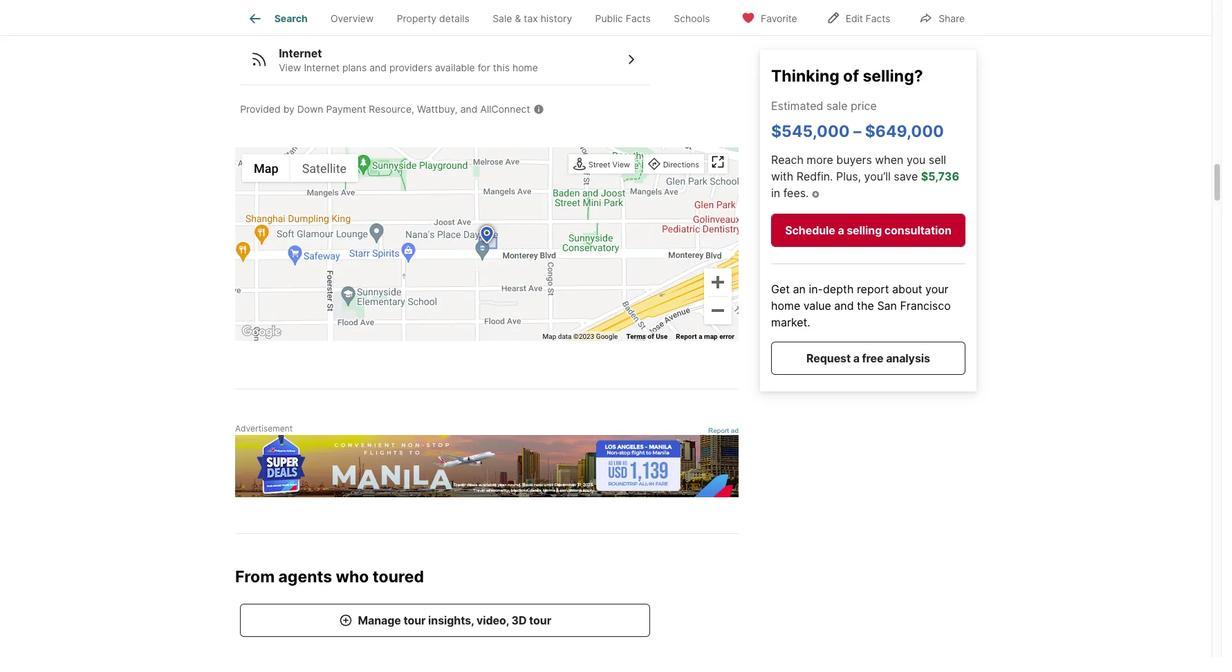 Task type: describe. For each thing, give the bounding box(es) containing it.
directions button
[[645, 156, 703, 175]]

from
[[235, 568, 275, 587]]

you
[[907, 153, 926, 167]]

agents
[[278, 568, 332, 587]]

street view button
[[570, 156, 634, 175]]

map region
[[178, 75, 886, 429]]

thinking of selling?
[[772, 66, 924, 86]]

favorite
[[761, 12, 798, 24]]

satellite button
[[290, 155, 358, 182]]

manage
[[358, 614, 401, 628]]

resource,
[[369, 103, 414, 115]]

wattbuy,
[[417, 103, 458, 115]]

map for map data ©2023 google
[[543, 332, 557, 340]]

terms
[[626, 332, 646, 340]]

in-
[[809, 282, 823, 296]]

home inside internet view internet plans and providers available for this home
[[513, 62, 538, 73]]

and inside internet view internet plans and providers available for this home
[[370, 62, 387, 73]]

manage tour insights, video, 3d tour
[[358, 614, 552, 628]]

san
[[878, 299, 897, 313]]

ad region
[[235, 436, 739, 498]]

allconnect
[[481, 103, 530, 115]]

$545,000
[[772, 122, 850, 141]]

2 tour from the left
[[529, 614, 552, 628]]

schedule a selling consultation
[[785, 223, 952, 237]]

1 tour from the left
[[404, 614, 426, 628]]

schools tab
[[663, 2, 722, 35]]

directions
[[663, 160, 700, 170]]

est. $82/month button
[[240, 0, 650, 34]]

estimated
[[772, 99, 824, 113]]

©2023
[[574, 332, 595, 340]]

sell
[[929, 153, 947, 167]]

report for report ad
[[709, 427, 729, 435]]

property
[[397, 13, 437, 24]]

share button
[[908, 3, 977, 31]]

report ad
[[709, 427, 739, 435]]

view for street
[[613, 160, 630, 170]]

for
[[478, 62, 491, 73]]

est.
[[279, 10, 296, 22]]

schools
[[674, 13, 710, 24]]

$82/month
[[299, 10, 349, 22]]

selling?
[[863, 66, 924, 86]]

price
[[851, 99, 877, 113]]

data
[[558, 332, 572, 340]]

edit facts button
[[815, 3, 902, 31]]

facts for public facts
[[626, 13, 651, 24]]

schedule a selling consultation button
[[772, 214, 966, 247]]

your
[[926, 282, 949, 296]]

details
[[439, 13, 470, 24]]

$5,736 in fees.
[[772, 170, 960, 200]]

menu bar containing map
[[242, 155, 358, 182]]

buyers
[[837, 153, 872, 167]]

selling
[[847, 223, 882, 237]]

a for selling
[[838, 223, 845, 237]]

a for map
[[699, 332, 703, 340]]

3d
[[512, 614, 527, 628]]

favorite button
[[730, 3, 809, 31]]

more
[[807, 153, 834, 167]]

$545,000 – $649,000
[[772, 122, 944, 141]]

fees.
[[784, 186, 809, 200]]

map data ©2023 google
[[543, 332, 618, 340]]

payment
[[326, 103, 366, 115]]

of for terms
[[648, 332, 654, 340]]

when
[[875, 153, 904, 167]]

street
[[589, 160, 611, 170]]

report a map error link
[[676, 332, 735, 340]]

tax
[[524, 13, 538, 24]]

ad
[[731, 427, 739, 435]]

by
[[283, 103, 295, 115]]

sale & tax history tab
[[481, 2, 584, 35]]

google
[[596, 332, 618, 340]]



Task type: locate. For each thing, give the bounding box(es) containing it.
market.
[[772, 315, 811, 329]]

of for thinking
[[844, 66, 859, 86]]

reach more buyers when you sell with redfin. plus, you'll save
[[772, 153, 947, 184]]

map button
[[242, 155, 290, 182]]

1 horizontal spatial and
[[461, 103, 478, 115]]

internet
[[279, 46, 322, 60], [304, 62, 340, 73]]

property details tab
[[385, 2, 481, 35]]

0 vertical spatial a
[[838, 223, 845, 237]]

estimated sale price
[[772, 99, 877, 113]]

2 horizontal spatial a
[[854, 351, 860, 365]]

schedule
[[785, 223, 836, 237]]

view inside button
[[613, 160, 630, 170]]

home
[[513, 62, 538, 73], [772, 299, 801, 313]]

a left free
[[854, 351, 860, 365]]

satellite
[[302, 161, 347, 176]]

of up price on the top right of page
[[844, 66, 859, 86]]

home inside get an in-depth report about your home value and the
[[772, 299, 801, 313]]

report
[[676, 332, 697, 340], [709, 427, 729, 435]]

0 vertical spatial internet
[[279, 46, 322, 60]]

report left 'ad'
[[709, 427, 729, 435]]

public facts
[[595, 13, 651, 24]]

0 vertical spatial report
[[676, 332, 697, 340]]

edit facts
[[846, 12, 891, 24]]

0 vertical spatial view
[[279, 62, 301, 73]]

plans
[[343, 62, 367, 73]]

a for free
[[854, 351, 860, 365]]

internet down search
[[279, 46, 322, 60]]

0 horizontal spatial tour
[[404, 614, 426, 628]]

provided
[[240, 103, 281, 115]]

menu bar
[[242, 155, 358, 182]]

1 horizontal spatial map
[[543, 332, 557, 340]]

and
[[370, 62, 387, 73], [461, 103, 478, 115], [835, 299, 854, 313]]

home up market.
[[772, 299, 801, 313]]

report ad button
[[709, 427, 739, 438]]

1 horizontal spatial view
[[613, 160, 630, 170]]

share
[[939, 12, 965, 24]]

free
[[863, 351, 884, 365]]

&
[[515, 13, 521, 24]]

a inside button
[[838, 223, 845, 237]]

map left satellite
[[254, 161, 279, 176]]

2 vertical spatial and
[[835, 299, 854, 313]]

a inside button
[[854, 351, 860, 365]]

error
[[720, 332, 735, 340]]

1 horizontal spatial report
[[709, 427, 729, 435]]

internet view internet plans and providers available for this home
[[279, 46, 538, 73]]

of
[[844, 66, 859, 86], [648, 332, 654, 340]]

sale
[[493, 13, 512, 24]]

depth
[[823, 282, 854, 296]]

edit
[[846, 12, 863, 24]]

of left use
[[648, 332, 654, 340]]

1 vertical spatial a
[[699, 332, 703, 340]]

0 horizontal spatial map
[[254, 161, 279, 176]]

plus,
[[837, 170, 862, 184]]

history
[[541, 13, 572, 24]]

an
[[793, 282, 806, 296]]

est. $82/month
[[279, 10, 349, 22]]

0 horizontal spatial of
[[648, 332, 654, 340]]

who
[[336, 568, 369, 587]]

from agents who toured
[[235, 568, 424, 587]]

1 vertical spatial and
[[461, 103, 478, 115]]

report left map
[[676, 332, 697, 340]]

report
[[857, 282, 889, 296]]

tour right the manage
[[404, 614, 426, 628]]

search
[[274, 13, 308, 24]]

and right plans
[[370, 62, 387, 73]]

facts for edit facts
[[866, 12, 891, 24]]

map left the data
[[543, 332, 557, 340]]

1 vertical spatial internet
[[304, 62, 340, 73]]

report for report a map error
[[676, 332, 697, 340]]

you'll
[[865, 170, 891, 184]]

insights,
[[428, 614, 474, 628]]

get an in-depth report about your home value and the
[[772, 282, 949, 313]]

facts right edit
[[866, 12, 891, 24]]

advertisement
[[235, 424, 293, 434]]

a left map
[[699, 332, 703, 340]]

thinking
[[772, 66, 840, 86]]

manage tour insights, video, 3d tour button
[[240, 604, 650, 637]]

and down depth
[[835, 299, 854, 313]]

save
[[894, 170, 918, 184]]

and inside get an in-depth report about your home value and the
[[835, 299, 854, 313]]

view right street
[[613, 160, 630, 170]]

provided by down payment resource, wattbuy, and allconnect
[[240, 103, 530, 115]]

home right this
[[513, 62, 538, 73]]

request a free analysis
[[807, 351, 931, 365]]

about
[[893, 282, 923, 296]]

the
[[857, 299, 875, 313]]

a left selling
[[838, 223, 845, 237]]

2 vertical spatial a
[[854, 351, 860, 365]]

tour right "3d"
[[529, 614, 552, 628]]

1 vertical spatial home
[[772, 299, 801, 313]]

google image
[[239, 323, 284, 341]]

1 horizontal spatial of
[[844, 66, 859, 86]]

1 vertical spatial of
[[648, 332, 654, 340]]

report inside report ad button
[[709, 427, 729, 435]]

overview tab
[[319, 2, 385, 35]]

0 horizontal spatial and
[[370, 62, 387, 73]]

in
[[772, 186, 781, 200]]

0 horizontal spatial report
[[676, 332, 697, 340]]

0 horizontal spatial a
[[699, 332, 703, 340]]

1 vertical spatial view
[[613, 160, 630, 170]]

view inside internet view internet plans and providers available for this home
[[279, 62, 301, 73]]

0 horizontal spatial home
[[513, 62, 538, 73]]

facts right public
[[626, 13, 651, 24]]

analysis
[[886, 351, 931, 365]]

view up by at the top left
[[279, 62, 301, 73]]

report a map error
[[676, 332, 735, 340]]

street view
[[589, 160, 630, 170]]

public
[[595, 13, 623, 24]]

search link
[[247, 10, 308, 27]]

and right "wattbuy,"
[[461, 103, 478, 115]]

a
[[838, 223, 845, 237], [699, 332, 703, 340], [854, 351, 860, 365]]

2 horizontal spatial and
[[835, 299, 854, 313]]

$5,736
[[922, 170, 960, 184]]

map
[[254, 161, 279, 176], [543, 332, 557, 340]]

property details
[[397, 13, 470, 24]]

sale
[[827, 99, 848, 113]]

redfin.
[[797, 170, 833, 184]]

terms of use link
[[626, 332, 668, 340]]

map for map
[[254, 161, 279, 176]]

this
[[493, 62, 510, 73]]

0 vertical spatial home
[[513, 62, 538, 73]]

1 horizontal spatial home
[[772, 299, 801, 313]]

$649,000
[[865, 122, 944, 141]]

toured
[[373, 568, 424, 587]]

0 vertical spatial and
[[370, 62, 387, 73]]

facts inside button
[[866, 12, 891, 24]]

0 horizontal spatial view
[[279, 62, 301, 73]]

consultation
[[885, 223, 952, 237]]

use
[[656, 332, 668, 340]]

1 horizontal spatial a
[[838, 223, 845, 237]]

tab list containing search
[[235, 0, 733, 35]]

request a free analysis button
[[772, 342, 966, 375]]

providers
[[390, 62, 432, 73]]

1 vertical spatial map
[[543, 332, 557, 340]]

tab list
[[235, 0, 733, 35]]

sale & tax history
[[493, 13, 572, 24]]

–
[[854, 122, 862, 141]]

value
[[804, 299, 832, 313]]

terms of use
[[626, 332, 668, 340]]

internet left plans
[[304, 62, 340, 73]]

1 horizontal spatial facts
[[866, 12, 891, 24]]

0 horizontal spatial facts
[[626, 13, 651, 24]]

map inside popup button
[[254, 161, 279, 176]]

view for internet
[[279, 62, 301, 73]]

1 vertical spatial report
[[709, 427, 729, 435]]

down
[[297, 103, 324, 115]]

facts inside 'tab'
[[626, 13, 651, 24]]

reach
[[772, 153, 804, 167]]

1 horizontal spatial tour
[[529, 614, 552, 628]]

public facts tab
[[584, 2, 663, 35]]

0 vertical spatial of
[[844, 66, 859, 86]]

0 vertical spatial map
[[254, 161, 279, 176]]



Task type: vqa. For each thing, say whether or not it's contained in the screenshot.
1-844-759-7732
no



